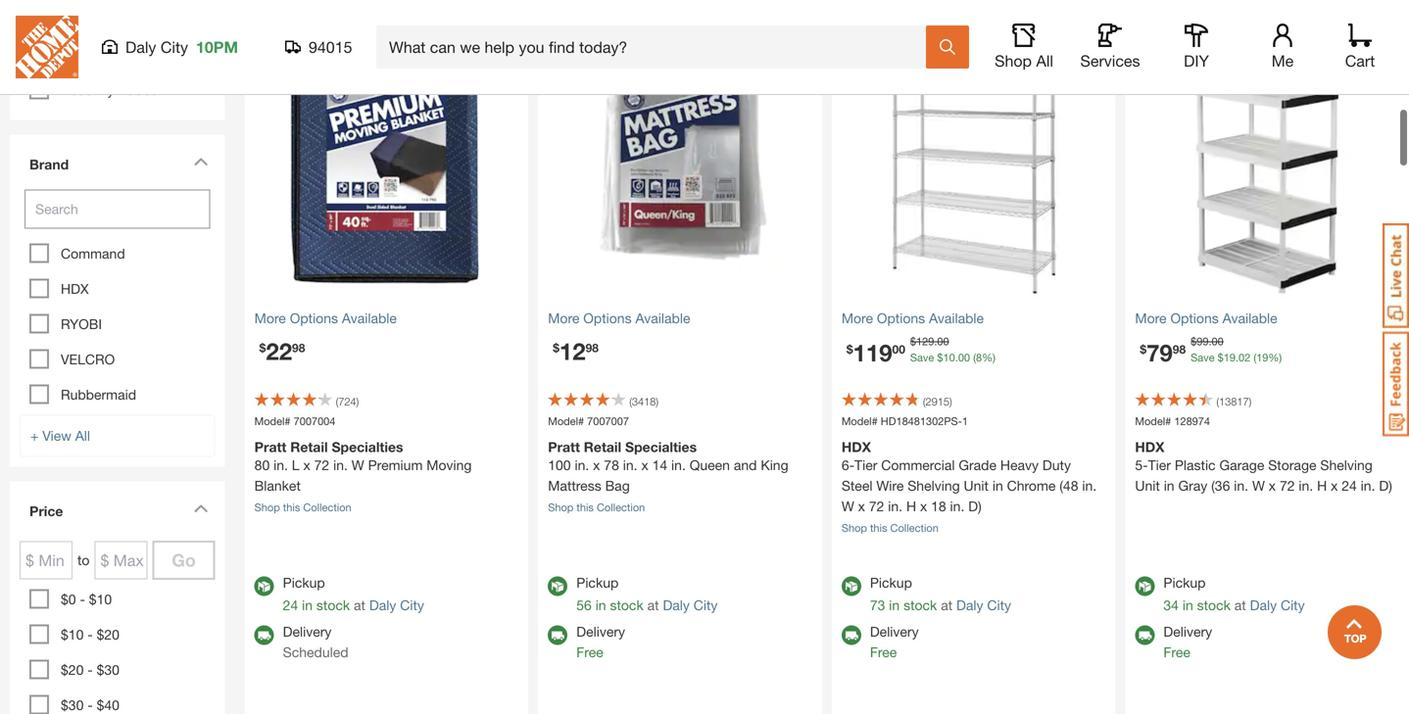 Task type: vqa. For each thing, say whether or not it's contained in the screenshot.
CFL LIGHT BULBS link
no



Task type: describe. For each thing, give the bounding box(es) containing it.
options for ( 724 )
[[290, 376, 338, 392]]

diy button
[[1165, 24, 1228, 71]]

shop all button
[[993, 24, 1056, 71]]

. for 119
[[934, 401, 937, 413]]

94015
[[309, 38, 352, 56]]

available for pickup image for 119
[[842, 642, 861, 662]]

hdx for hdx
[[61, 346, 89, 362]]

3 compare from the left
[[961, 22, 1018, 39]]

94015 button
[[285, 37, 353, 57]]

options for ( 2915 )
[[877, 376, 925, 392]]

w
[[842, 564, 854, 580]]

22
[[266, 403, 292, 431]]

new arrival link
[[20, 95, 215, 140]]

available for ( 3418 )
[[636, 376, 690, 392]]

( 2915 )
[[923, 461, 952, 474]]

$0 - $10 link
[[61, 657, 112, 673]]

1 vertical spatial all
[[75, 493, 90, 509]]

commercial
[[881, 523, 955, 539]]

128974
[[1174, 481, 1210, 493]]

6-
[[842, 523, 855, 539]]

$20
[[97, 692, 120, 708]]

best for 12
[[548, 86, 578, 102]]

model# hd18481302ps-1
[[842, 481, 968, 493]]

available for ( 2915 )
[[929, 376, 984, 392]]

available for pickup image
[[548, 642, 568, 662]]

more for model# 128974
[[1135, 376, 1167, 392]]

this for 12
[[577, 567, 594, 580]]

$10 - $20 link
[[61, 692, 120, 708]]

0 horizontal spatial in.
[[888, 564, 903, 580]]

command
[[61, 311, 125, 327]]

arrival
[[62, 107, 105, 123]]

command link
[[61, 311, 125, 327]]

options for ( 13817 )
[[1171, 376, 1219, 392]]

80 in. l x 72 in. w premium moving blanket image
[[245, 80, 529, 364]]

hd18481302ps-
[[881, 481, 962, 493]]

$ 79 98 $ 99 . 00 save
[[1140, 401, 1224, 432]]

new arrival
[[29, 107, 105, 123]]

What can we help you find today? search field
[[389, 26, 925, 68]]

18
[[931, 564, 946, 580]]

1 x from the left
[[858, 564, 865, 580]]

shop this collection for 12
[[548, 567, 645, 580]]

( 3418 )
[[629, 461, 659, 474]]

79
[[1147, 404, 1173, 432]]

hdx for hdx 6-tier commercial grade heavy duty steel wire shelving unit in chrome (48 in. w x 72 in. h x 18 in. d) shop this collection
[[842, 505, 871, 521]]

129
[[916, 401, 934, 413]]

+ view all link
[[20, 481, 215, 523]]

$0
[[61, 657, 76, 673]]

chrome
[[1007, 543, 1056, 560]]

model# for model# hd18481302ps-1
[[842, 481, 878, 493]]

) for ( 13817 )
[[1249, 461, 1252, 474]]

exclusive for 119
[[842, 86, 903, 102]]

collection inside hdx 6-tier commercial grade heavy duty steel wire shelving unit in chrome (48 in. w x 72 in. h x 18 in. d) shop this collection
[[890, 587, 939, 600]]

12
[[560, 403, 586, 431]]

$ inside $ 22 98
[[259, 407, 266, 420]]

d)
[[969, 564, 982, 580]]

brand
[[29, 222, 69, 238]]

daly city 10pm
[[125, 38, 238, 56]]

( 724 )
[[336, 461, 359, 474]]

rubbermaid link
[[61, 452, 136, 468]]

the home depot logo image
[[16, 16, 78, 78]]

( for 3418
[[629, 461, 632, 474]]

ryobi
[[61, 382, 102, 398]]

me button
[[1252, 24, 1314, 71]]

model# 7007007
[[548, 481, 629, 493]]

best for 22
[[254, 86, 284, 102]]

shop inside hdx 6-tier commercial grade heavy duty steel wire shelving unit in chrome (48 in. w x 72 in. h x 18 in. d) shop this collection
[[842, 587, 867, 600]]

2 star symbol image from the left
[[73, 0, 103, 22]]

more options available link for ( 13817 )
[[1135, 374, 1400, 394]]

services button
[[1079, 24, 1142, 71]]

724
[[338, 461, 356, 474]]

) for ( 724 )
[[356, 461, 359, 474]]

cart
[[1345, 51, 1375, 70]]

shop down model# 7007004
[[254, 567, 280, 580]]

+
[[30, 493, 39, 509]]

model# for model# 7007004
[[254, 481, 291, 493]]

velcro link
[[61, 417, 115, 433]]

diy
[[1184, 51, 1209, 70]]

duty
[[1043, 523, 1071, 539]]

10pm
[[196, 38, 238, 56]]

price
[[29, 569, 63, 585]]

pratt for 12
[[548, 505, 580, 521]]

me
[[1272, 51, 1294, 70]]

2 horizontal spatial in.
[[1082, 543, 1097, 560]]

0 horizontal spatial $10
[[61, 692, 84, 708]]

6-tier commercial grade heavy duty steel wire shelving unit in chrome (48 in. w x 72 in. h x 18 in. d) image
[[832, 80, 1116, 364]]

( 13817 )
[[1217, 461, 1252, 474]]

00 up 10
[[937, 401, 949, 413]]

Search text field
[[24, 255, 210, 294]]

unit
[[964, 543, 989, 560]]

seller for 22
[[288, 86, 325, 102]]

00 inside $ 79 98 $ 99 . 00 save
[[1212, 401, 1224, 413]]

pickup for 7007004
[[283, 640, 325, 657]]

steel
[[842, 543, 873, 560]]

shop this collection link for 12
[[548, 567, 645, 580]]

brand link
[[20, 210, 215, 255]]

rubbermaid
[[61, 452, 136, 468]]

this inside hdx 6-tier commercial grade heavy duty steel wire shelving unit in chrome (48 in. w x 72 in. h x 18 in. d) shop this collection
[[870, 587, 887, 600]]

pickup for 128974
[[1164, 640, 1206, 657]]

1 star symbol image from the left
[[44, 0, 73, 22]]

13817
[[1219, 461, 1249, 474]]

a
[[141, 38, 149, 54]]

00 left 129 at bottom
[[892, 408, 905, 422]]

100 in. x 78 in. x 14 in. queen and king mattress bag image
[[538, 80, 822, 364]]

please choose a rating
[[48, 38, 187, 54]]

shop up available for pickup image
[[548, 567, 574, 580]]

recently
[[61, 147, 114, 163]]

98 for 22
[[292, 407, 305, 420]]

hdx link
[[61, 346, 89, 362]]

$ left 99
[[1140, 408, 1147, 422]]

. for 79
[[1209, 401, 1212, 413]]

1 available for pickup image from the left
[[254, 642, 274, 662]]

tier
[[855, 523, 878, 539]]

shop this collection link for 22
[[254, 567, 352, 580]]

$0 - $10
[[61, 657, 112, 673]]



Task type: locate. For each thing, give the bounding box(es) containing it.
more options available link up 99
[[1135, 374, 1400, 394]]

more options available
[[254, 376, 397, 392], [548, 376, 690, 392], [842, 376, 984, 392], [1135, 376, 1278, 392]]

0 horizontal spatial collection
[[303, 567, 352, 580]]

model# left 128974
[[1135, 481, 1171, 493]]

1 horizontal spatial shop this collection link
[[548, 567, 645, 580]]

4 pickup from the left
[[1164, 640, 1206, 657]]

7007007
[[587, 481, 629, 493]]

1 caret icon image from the top
[[194, 223, 208, 232]]

0 horizontal spatial specialties
[[332, 505, 403, 521]]

best seller down 94015 button
[[254, 86, 325, 102]]

0 horizontal spatial x
[[858, 564, 865, 580]]

$ 22 98
[[259, 403, 305, 431]]

collection down "7007007"
[[597, 567, 645, 580]]

2 specialties from the left
[[625, 505, 697, 521]]

caret icon image
[[194, 223, 208, 232], [194, 570, 208, 579]]

2 compare from the left
[[668, 22, 724, 39]]

shop down w
[[842, 587, 867, 600]]

more for model# 7007007
[[548, 376, 580, 392]]

shop left services
[[995, 51, 1032, 70]]

options for ( 3418 )
[[583, 376, 632, 392]]

98 inside $ 79 98 $ 99 . 00 save
[[1173, 408, 1186, 422]]

$ right 119
[[910, 401, 916, 413]]

pratt down model# 7007007
[[548, 505, 580, 521]]

retail for 12
[[584, 505, 622, 521]]

1 horizontal spatial shop this collection
[[548, 567, 645, 580]]

2 ( from the left
[[629, 461, 632, 474]]

pratt
[[254, 505, 287, 521], [548, 505, 580, 521]]

shop this collection link
[[254, 567, 352, 580], [548, 567, 645, 580], [842, 587, 939, 600]]

more up "79"
[[1135, 376, 1167, 392]]

3 options from the left
[[877, 376, 925, 392]]

99
[[1197, 401, 1209, 413]]

cart link
[[1339, 24, 1382, 71]]

1 horizontal spatial save
[[1191, 417, 1215, 430]]

pratt retail specialties down 7007004
[[254, 505, 403, 521]]

1 horizontal spatial pratt
[[548, 505, 580, 521]]

2 seller from the left
[[582, 86, 619, 102]]

more for model# hd18481302ps-1
[[842, 376, 873, 392]]

specialties for 12
[[625, 505, 697, 521]]

pratt retail specialties link down the ( 724 )
[[254, 505, 519, 562]]

1 pickup from the left
[[283, 640, 325, 657]]

all inside button
[[1036, 51, 1054, 70]]

exclusive for 79
[[1135, 86, 1197, 102]]

- right $0
[[80, 657, 85, 673]]

2 more from the left
[[548, 376, 580, 392]]

pickup
[[283, 640, 325, 657], [577, 640, 619, 657], [870, 640, 912, 657], [1164, 640, 1206, 657]]

3 ( from the left
[[923, 461, 926, 474]]

1 shop this collection from the left
[[254, 567, 352, 580]]

3 more from the left
[[842, 376, 873, 392]]

2915
[[926, 461, 950, 474]]

velcro
[[61, 417, 115, 433]]

1 more options available link from the left
[[254, 374, 519, 394]]

collection down 7007004
[[303, 567, 352, 580]]

shop inside button
[[995, 51, 1032, 70]]

available up 129 at bottom
[[929, 376, 984, 392]]

wire
[[877, 543, 904, 560]]

specialties down the ( 724 )
[[332, 505, 403, 521]]

2 retail from the left
[[584, 505, 622, 521]]

model# 128974
[[1135, 481, 1210, 493]]

available up the 3418
[[636, 376, 690, 392]]

98 for 12
[[586, 407, 599, 420]]

pratt retail specialties for 22
[[254, 505, 403, 521]]

4 ) from the left
[[1249, 461, 1252, 474]]

00 right 99
[[1212, 401, 1224, 413]]

in. right (48
[[1082, 543, 1097, 560]]

98 inside $ 12 98
[[586, 407, 599, 420]]

0 vertical spatial -
[[80, 657, 85, 673]]

more options available link for ( 724 )
[[254, 374, 519, 394]]

0 horizontal spatial shop this collection link
[[254, 567, 352, 580]]

2 available for pickup image from the left
[[842, 642, 861, 662]]

more
[[254, 376, 286, 392], [548, 376, 580, 392], [842, 376, 873, 392], [1135, 376, 1167, 392]]

view
[[42, 493, 71, 509]]

2 horizontal spatial collection
[[890, 587, 939, 600]]

heavy
[[1001, 523, 1039, 539]]

(
[[336, 461, 338, 474], [629, 461, 632, 474], [923, 461, 926, 474], [1217, 461, 1219, 474]]

1 ) from the left
[[356, 461, 359, 474]]

1 horizontal spatial .
[[955, 417, 958, 430]]

1 vertical spatial hdx
[[842, 505, 871, 521]]

model# left "7007007"
[[548, 481, 584, 493]]

0 horizontal spatial -
[[80, 657, 85, 673]]

caret icon image for command
[[194, 223, 208, 232]]

4 more options available link from the left
[[1135, 374, 1400, 394]]

available up the ( 724 )
[[342, 376, 397, 392]]

0 horizontal spatial retail
[[290, 505, 328, 521]]

more up 12
[[548, 376, 580, 392]]

this for 22
[[283, 567, 300, 580]]

save down 99
[[1191, 417, 1215, 430]]

pickup for hd18481302ps-
[[870, 640, 912, 657]]

model# 7007004
[[254, 481, 336, 493]]

0 horizontal spatial .
[[934, 401, 937, 413]]

pratt retail specialties link
[[254, 505, 519, 562], [548, 505, 812, 562]]

- left $20
[[87, 692, 93, 708]]

4 available from the left
[[1223, 376, 1278, 392]]

119
[[853, 404, 892, 432]]

more for model# 7007004
[[254, 376, 286, 392]]

exclusive
[[842, 86, 903, 102], [1135, 86, 1197, 102]]

1 specialties from the left
[[332, 505, 403, 521]]

0 horizontal spatial save
[[910, 417, 934, 430]]

2 pratt from the left
[[548, 505, 580, 521]]

city
[[161, 38, 188, 56]]

x
[[858, 564, 865, 580], [920, 564, 927, 580]]

retail for 22
[[290, 505, 328, 521]]

save
[[910, 417, 934, 430], [1191, 417, 1215, 430]]

specialties for 22
[[332, 505, 403, 521]]

10
[[943, 417, 955, 430]]

0 horizontal spatial best seller
[[254, 86, 325, 102]]

$10 - $20
[[61, 692, 120, 708]]

pratt retail specialties link for 22
[[254, 505, 519, 562]]

$ up 2915
[[937, 417, 943, 430]]

more options available link for ( 2915 )
[[842, 374, 1106, 394]]

all left services
[[1036, 51, 1054, 70]]

pratt down model# 7007004
[[254, 505, 287, 521]]

1 best from the left
[[254, 86, 284, 102]]

0 vertical spatial caret icon image
[[194, 223, 208, 232]]

best seller down what can we help you find today? search box
[[548, 86, 619, 102]]

2 shop this collection from the left
[[548, 567, 645, 580]]

1 vertical spatial $10
[[61, 692, 84, 708]]

5-tier plastic garage storage shelving unit in gray (36 in. w x 72 in. h x 24 in. d) image
[[1126, 80, 1409, 364]]

more up 119
[[842, 376, 873, 392]]

shop this collection for 22
[[254, 567, 352, 580]]

1 pratt from the left
[[254, 505, 287, 521]]

seller down 94015 button
[[288, 86, 325, 102]]

3 available for pickup image from the left
[[1135, 642, 1155, 662]]

shop this collection link down model# 7007004
[[254, 567, 352, 580]]

caret icon image inside the price link
[[194, 570, 208, 579]]

retail
[[290, 505, 328, 521], [584, 505, 622, 521]]

seller down what can we help you find today? search box
[[582, 86, 619, 102]]

more options available link up 10
[[842, 374, 1106, 394]]

98 up model# 7007004
[[292, 407, 305, 420]]

4 compare from the left
[[1255, 22, 1311, 39]]

2 horizontal spatial available for pickup image
[[1135, 642, 1155, 662]]

( for 724
[[336, 461, 338, 474]]

1 horizontal spatial collection
[[597, 567, 645, 580]]

1 horizontal spatial retail
[[584, 505, 622, 521]]

1 horizontal spatial all
[[1036, 51, 1054, 70]]

$ inside $ 12 98
[[553, 407, 560, 420]]

1 available from the left
[[342, 376, 397, 392]]

shop this collection down model# 7007007
[[548, 567, 645, 580]]

best seller
[[254, 86, 325, 102], [548, 86, 619, 102]]

more options available link
[[254, 374, 519, 394], [548, 374, 812, 394], [842, 374, 1106, 394], [1135, 374, 1400, 394]]

2 horizontal spatial shop this collection link
[[842, 587, 939, 600]]

pratt for 22
[[254, 505, 287, 521]]

2 horizontal spatial .
[[1209, 401, 1212, 413]]

services
[[1081, 51, 1140, 70]]

2 x from the left
[[920, 564, 927, 580]]

98 inside $ 22 98
[[292, 407, 305, 420]]

2 pratt retail specialties from the left
[[548, 505, 697, 521]]

( for 13817
[[1217, 461, 1219, 474]]

shop all
[[995, 51, 1054, 70]]

1 more options available from the left
[[254, 376, 397, 392]]

shop this collection link down the 72
[[842, 587, 939, 600]]

more options available link up the 3418
[[548, 374, 812, 394]]

more options available for ( 724 )
[[254, 376, 397, 392]]

model# up tier
[[842, 481, 878, 493]]

x right h
[[920, 564, 927, 580]]

0 horizontal spatial 98
[[292, 407, 305, 420]]

grade
[[959, 523, 997, 539]]

choose
[[92, 38, 137, 54]]

save for 119
[[910, 417, 934, 430]]

2 horizontal spatial 98
[[1173, 408, 1186, 422]]

more options available for ( 3418 )
[[548, 376, 690, 392]]

0 vertical spatial $10
[[89, 657, 112, 673]]

2 more options available link from the left
[[548, 374, 812, 394]]

98
[[292, 407, 305, 420], [586, 407, 599, 420], [1173, 408, 1186, 422]]

star symbol image
[[44, 0, 73, 22], [73, 0, 103, 22]]

daly
[[125, 38, 156, 56]]

1 options from the left
[[290, 376, 338, 392]]

pratt retail specialties
[[254, 505, 403, 521], [548, 505, 697, 521]]

in. left h
[[888, 564, 903, 580]]

more options available up 129 at bottom
[[842, 376, 984, 392]]

options up $ 12 98
[[583, 376, 632, 392]]

0 horizontal spatial hdx
[[61, 346, 89, 362]]

98 left 99
[[1173, 408, 1186, 422]]

price-range-upperBound telephone field
[[95, 607, 147, 645]]

0 horizontal spatial available for pickup image
[[254, 642, 274, 662]]

pratt retail specialties for 12
[[548, 505, 697, 521]]

2 caret icon image from the top
[[194, 570, 208, 579]]

price-range-lowerBound telephone field
[[20, 607, 73, 645]]

save inside $ 79 98 $ 99 . 00 save
[[1191, 417, 1215, 430]]

model# left 7007004
[[254, 481, 291, 493]]

1 vertical spatial -
[[87, 692, 93, 708]]

2 best seller from the left
[[548, 86, 619, 102]]

1 seller from the left
[[288, 86, 325, 102]]

3 ) from the left
[[950, 461, 952, 474]]

all right the view
[[75, 493, 90, 509]]

hdx inside hdx 6-tier commercial grade heavy duty steel wire shelving unit in chrome (48 in. w x 72 in. h x 18 in. d) shop this collection
[[842, 505, 871, 521]]

added
[[118, 147, 159, 163]]

0 horizontal spatial this
[[283, 567, 300, 580]]

2 best from the left
[[548, 86, 578, 102]]

1 more from the left
[[254, 376, 286, 392]]

recently added link
[[61, 147, 159, 163]]

feedback link image
[[1383, 331, 1409, 437]]

collection for 12
[[597, 567, 645, 580]]

save down 129 at bottom
[[910, 417, 934, 430]]

ryobi link
[[61, 382, 102, 398]]

3 more options available link from the left
[[842, 374, 1106, 394]]

$ left 129 at bottom
[[847, 408, 853, 422]]

1 vertical spatial caret icon image
[[194, 570, 208, 579]]

1 horizontal spatial pratt retail specialties
[[548, 505, 697, 521]]

new
[[29, 107, 59, 123]]

3 pickup from the left
[[870, 640, 912, 657]]

best seller for 22
[[254, 86, 325, 102]]

this down the 72
[[870, 587, 887, 600]]

- for $10
[[87, 692, 93, 708]]

options up $ 119 00 $ 129 . 00 save $ 10 . 00 at the right bottom of the page
[[877, 376, 925, 392]]

$ up model# 7007007
[[553, 407, 560, 420]]

options up 99
[[1171, 376, 1219, 392]]

0 horizontal spatial all
[[75, 493, 90, 509]]

available for pickup image
[[254, 642, 274, 662], [842, 642, 861, 662], [1135, 642, 1155, 662]]

more options available up $ 12 98
[[548, 376, 690, 392]]

1 model# from the left
[[254, 481, 291, 493]]

0 horizontal spatial exclusive
[[842, 86, 903, 102]]

00 right 10
[[958, 417, 970, 430]]

$ up model# 7007004
[[259, 407, 266, 420]]

4 model# from the left
[[1135, 481, 1171, 493]]

more options available up 99
[[1135, 376, 1278, 392]]

0 vertical spatial all
[[1036, 51, 1054, 70]]

1 horizontal spatial best
[[548, 86, 578, 102]]

2 ) from the left
[[656, 461, 659, 474]]

3 more options available from the left
[[842, 376, 984, 392]]

hdx 6-tier commercial grade heavy duty steel wire shelving unit in chrome (48 in. w x 72 in. h x 18 in. d) shop this collection
[[842, 505, 1097, 600]]

this
[[283, 567, 300, 580], [577, 567, 594, 580], [870, 587, 887, 600]]

collection
[[303, 567, 352, 580], [597, 567, 645, 580], [890, 587, 939, 600]]

2 exclusive from the left
[[1135, 86, 1197, 102]]

more up 22
[[254, 376, 286, 392]]

1 horizontal spatial exclusive
[[1135, 86, 1197, 102]]

more options available link up 724
[[254, 374, 519, 394]]

this down model# 7007007
[[577, 567, 594, 580]]

(48
[[1060, 543, 1079, 560]]

1 retail from the left
[[290, 505, 328, 521]]

caret icon image for $0 - $10
[[194, 570, 208, 579]]

0 horizontal spatial shop this collection
[[254, 567, 352, 580]]

1 horizontal spatial hdx
[[842, 505, 871, 521]]

( for 2915
[[923, 461, 926, 474]]

rating
[[152, 38, 187, 54]]

retail down "7007007"
[[584, 505, 622, 521]]

98 up model# 7007007
[[586, 407, 599, 420]]

1 horizontal spatial 98
[[586, 407, 599, 420]]

1 horizontal spatial available for pickup image
[[842, 642, 861, 662]]

save inside $ 119 00 $ 129 . 00 save $ 10 . 00
[[910, 417, 934, 430]]

model#
[[254, 481, 291, 493], [548, 481, 584, 493], [842, 481, 878, 493], [1135, 481, 1171, 493]]

price link
[[20, 557, 215, 602]]

) for ( 3418 )
[[656, 461, 659, 474]]

0 vertical spatial hdx
[[61, 346, 89, 362]]

- for $0
[[80, 657, 85, 673]]

1 horizontal spatial $10
[[89, 657, 112, 673]]

in. left d)
[[950, 564, 965, 580]]

$10
[[89, 657, 112, 673], [61, 692, 84, 708]]

72
[[869, 564, 884, 580]]

)
[[356, 461, 359, 474], [656, 461, 659, 474], [950, 461, 952, 474], [1249, 461, 1252, 474]]

2 save from the left
[[1191, 417, 1215, 430]]

2 horizontal spatial this
[[870, 587, 887, 600]]

1 save from the left
[[910, 417, 934, 430]]

+ view all
[[30, 493, 90, 509]]

1 pratt retail specialties from the left
[[254, 505, 403, 521]]

2 pratt retail specialties link from the left
[[548, 505, 812, 562]]

2 options from the left
[[583, 376, 632, 392]]

more options available link for ( 3418 )
[[548, 374, 812, 394]]

shop
[[995, 51, 1032, 70], [254, 567, 280, 580], [548, 567, 574, 580], [842, 587, 867, 600]]

pratt retail specialties down "7007007"
[[548, 505, 697, 521]]

$ 119 00 $ 129 . 00 save $ 10 . 00
[[847, 401, 970, 432]]

x right w
[[858, 564, 865, 580]]

shelving
[[908, 543, 960, 560]]

$ 12 98
[[553, 403, 599, 431]]

0 horizontal spatial best
[[254, 86, 284, 102]]

pratt retail specialties link down ( 3418 )
[[548, 505, 812, 562]]

in.
[[1082, 543, 1097, 560], [888, 564, 903, 580], [950, 564, 965, 580]]

1 horizontal spatial -
[[87, 692, 93, 708]]

caret icon image inside brand link
[[194, 223, 208, 232]]

3 available from the left
[[929, 376, 984, 392]]

in
[[993, 543, 1003, 560]]

available up $ 79 98 $ 99 . 00 save
[[1223, 376, 1278, 392]]

seller
[[288, 86, 325, 102], [582, 86, 619, 102]]

2 available from the left
[[636, 376, 690, 392]]

$10 down $0
[[61, 692, 84, 708]]

2 model# from the left
[[548, 481, 584, 493]]

h
[[907, 564, 916, 580]]

4 ( from the left
[[1217, 461, 1219, 474]]

4 more options available from the left
[[1135, 376, 1278, 392]]

collection for 22
[[303, 567, 352, 580]]

pratt retail specialties link for 12
[[548, 505, 812, 562]]

retail down 7007004
[[290, 505, 328, 521]]

recently added
[[61, 147, 159, 163]]

to
[[77, 618, 90, 634]]

pickup for 7007007
[[577, 640, 619, 657]]

live chat image
[[1383, 223, 1409, 328]]

shop this collection
[[254, 567, 352, 580], [548, 567, 645, 580]]

1 horizontal spatial pratt retail specialties link
[[548, 505, 812, 562]]

model# for model# 128974
[[1135, 481, 1171, 493]]

0 horizontal spatial seller
[[288, 86, 325, 102]]

please
[[48, 38, 89, 54]]

0 horizontal spatial pratt retail specialties
[[254, 505, 403, 521]]

$ right "79"
[[1191, 401, 1197, 413]]

1 exclusive from the left
[[842, 86, 903, 102]]

3418
[[632, 461, 656, 474]]

available for ( 13817 )
[[1223, 376, 1278, 392]]

this down model# 7007004
[[283, 567, 300, 580]]

$10 right $0
[[89, 657, 112, 673]]

1 horizontal spatial best seller
[[548, 86, 619, 102]]

shop this collection down model# 7007004
[[254, 567, 352, 580]]

1 horizontal spatial this
[[577, 567, 594, 580]]

seller for 12
[[582, 86, 619, 102]]

3 model# from the left
[[842, 481, 878, 493]]

collection down h
[[890, 587, 939, 600]]

specialties down ( 3418 )
[[625, 505, 697, 521]]

1
[[962, 481, 968, 493]]

1 pratt retail specialties link from the left
[[254, 505, 519, 562]]

shop this collection link down model# 7007007
[[548, 567, 645, 580]]

4 more from the left
[[1135, 376, 1167, 392]]

best seller for 12
[[548, 86, 619, 102]]

options
[[290, 376, 338, 392], [583, 376, 632, 392], [877, 376, 925, 392], [1171, 376, 1219, 392]]

hdx up ryobi
[[61, 346, 89, 362]]

more options available for ( 13817 )
[[1135, 376, 1278, 392]]

. inside $ 79 98 $ 99 . 00 save
[[1209, 401, 1212, 413]]

specialties
[[332, 505, 403, 521], [625, 505, 697, 521]]

save for 79
[[1191, 417, 1215, 430]]

0 horizontal spatial pratt retail specialties link
[[254, 505, 519, 562]]

1 horizontal spatial seller
[[582, 86, 619, 102]]

) for ( 2915 )
[[950, 461, 952, 474]]

1 best seller from the left
[[254, 86, 325, 102]]

0 horizontal spatial pratt
[[254, 505, 287, 521]]

1 horizontal spatial in.
[[950, 564, 965, 580]]

model# for model# 7007007
[[548, 481, 584, 493]]

available for pickup image for 79
[[1135, 642, 1155, 662]]

$
[[910, 401, 916, 413], [1191, 401, 1197, 413], [259, 407, 266, 420], [553, 407, 560, 420], [847, 408, 853, 422], [1140, 408, 1147, 422], [937, 417, 943, 430]]

more options available up $ 22 98
[[254, 376, 397, 392]]

1 horizontal spatial x
[[920, 564, 927, 580]]

more options available for ( 2915 )
[[842, 376, 984, 392]]

1 compare from the left
[[374, 22, 431, 39]]

2 more options available from the left
[[548, 376, 690, 392]]

7007004
[[294, 481, 336, 493]]

options up $ 22 98
[[290, 376, 338, 392]]

available for ( 724 )
[[342, 376, 397, 392]]

2 pickup from the left
[[577, 640, 619, 657]]

hdx up 6-
[[842, 505, 871, 521]]

00
[[937, 401, 949, 413], [1212, 401, 1224, 413], [892, 408, 905, 422], [958, 417, 970, 430]]

1 horizontal spatial specialties
[[625, 505, 697, 521]]

4 options from the left
[[1171, 376, 1219, 392]]

1 ( from the left
[[336, 461, 338, 474]]

available
[[342, 376, 397, 392], [636, 376, 690, 392], [929, 376, 984, 392], [1223, 376, 1278, 392]]



